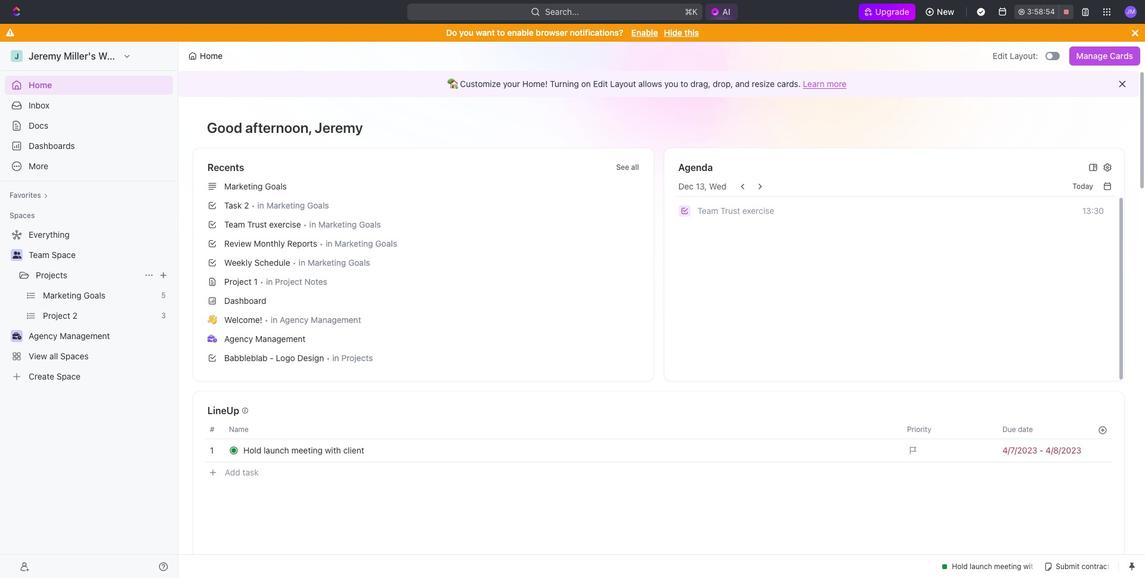 Task type: locate. For each thing, give the bounding box(es) containing it.
agency management up babbleblab
[[224, 334, 306, 344]]

projects inside the "sidebar" navigation
[[36, 270, 67, 280]]

all inside the "sidebar" navigation
[[49, 351, 58, 362]]

2 horizontal spatial agency
[[280, 315, 309, 325]]

to inside alert
[[681, 79, 688, 89]]

wed
[[709, 181, 727, 192]]

exercise for team trust exercise • in marketing goals
[[269, 220, 301, 230]]

alert
[[178, 71, 1140, 97]]

dec 13, wed button
[[679, 181, 727, 192]]

dashboard link
[[203, 292, 649, 311]]

tree containing everything
[[5, 226, 173, 387]]

edit right on
[[593, 79, 608, 89]]

0 vertical spatial spaces
[[10, 211, 35, 220]]

• down schedule
[[260, 277, 264, 287]]

0 horizontal spatial marketing goals
[[43, 291, 105, 301]]

do you want to enable browser notifications? enable hide this
[[446, 27, 699, 38]]

1 vertical spatial team
[[224, 220, 245, 230]]

projects down team space
[[36, 270, 67, 280]]

learn
[[803, 79, 825, 89]]

weekly schedule • in marketing goals
[[224, 258, 370, 268]]

agency management link down dashboard link
[[203, 330, 649, 349]]

add
[[225, 468, 240, 478]]

project 2 link
[[43, 307, 157, 326]]

0 horizontal spatial team
[[29, 250, 49, 260]]

team down dec 13, wed
[[698, 206, 719, 216]]

1 horizontal spatial -
[[1040, 446, 1044, 456]]

1 horizontal spatial 2
[[244, 200, 249, 211]]

• down reports
[[293, 258, 296, 268]]

2 horizontal spatial team
[[698, 206, 719, 216]]

in
[[258, 200, 264, 211], [309, 220, 316, 230], [326, 239, 332, 249], [299, 258, 305, 268], [266, 277, 273, 287], [271, 315, 278, 325], [333, 353, 339, 363]]

agency management link
[[29, 327, 171, 346], [203, 330, 649, 349]]

welcome! • in agency management
[[224, 315, 361, 325]]

1 horizontal spatial project
[[224, 277, 252, 287]]

team down the ‎task
[[224, 220, 245, 230]]

2 for ‎task
[[244, 200, 249, 211]]

project for project 2
[[43, 311, 70, 321]]

see all
[[616, 163, 639, 172]]

0 horizontal spatial trust
[[247, 220, 267, 230]]

2 horizontal spatial management
[[311, 315, 361, 325]]

agency up view
[[29, 331, 57, 341]]

#
[[210, 425, 215, 434]]

learn more link
[[803, 79, 847, 89]]

1 vertical spatial jeremy
[[315, 119, 363, 136]]

1 horizontal spatial home
[[200, 51, 223, 61]]

project inside the "sidebar" navigation
[[43, 311, 70, 321]]

agency inside the "sidebar" navigation
[[29, 331, 57, 341]]

all right see
[[631, 163, 639, 172]]

0 horizontal spatial management
[[60, 331, 110, 341]]

marketing up team trust exercise • in marketing goals
[[267, 200, 305, 211]]

1 horizontal spatial trust
[[721, 206, 740, 216]]

0 vertical spatial space
[[52, 250, 76, 260]]

trust for team trust exercise • in marketing goals
[[247, 220, 267, 230]]

0 vertical spatial trust
[[721, 206, 740, 216]]

team trust exercise
[[698, 206, 774, 216]]

all for see
[[631, 163, 639, 172]]

all inside 'button'
[[631, 163, 639, 172]]

management up "logo"
[[255, 334, 306, 344]]

2
[[244, 200, 249, 211], [73, 311, 77, 321]]

want
[[476, 27, 495, 38]]

1 vertical spatial 2
[[73, 311, 77, 321]]

business time image
[[208, 335, 217, 343]]

project down weekly schedule • in marketing goals
[[275, 277, 302, 287]]

browser
[[536, 27, 568, 38]]

resize
[[752, 79, 775, 89]]

3:58:54
[[1028, 7, 1055, 16]]

hide
[[664, 27, 682, 38]]

1 vertical spatial marketing goals link
[[43, 286, 157, 305]]

0 vertical spatial marketing goals
[[224, 181, 287, 192]]

1 horizontal spatial spaces
[[60, 351, 89, 362]]

0 vertical spatial edit
[[993, 51, 1008, 61]]

agency management link down project 2 link
[[29, 327, 171, 346]]

in right welcome!
[[271, 315, 278, 325]]

0 vertical spatial -
[[270, 353, 274, 363]]

0 horizontal spatial all
[[49, 351, 58, 362]]

1 horizontal spatial management
[[255, 334, 306, 344]]

• right welcome!
[[265, 315, 268, 325]]

- left "logo"
[[270, 353, 274, 363]]

inbox link
[[5, 96, 173, 115]]

0 horizontal spatial you
[[459, 27, 474, 38]]

all for view
[[49, 351, 58, 362]]

1 horizontal spatial all
[[631, 163, 639, 172]]

1 vertical spatial spaces
[[60, 351, 89, 362]]

0 vertical spatial home
[[200, 51, 223, 61]]

docs link
[[5, 116, 173, 135]]

team space
[[29, 250, 76, 260]]

• right reports
[[320, 239, 323, 248]]

1 vertical spatial space
[[57, 372, 81, 382]]

today
[[1073, 182, 1094, 191]]

agency down welcome!
[[224, 334, 253, 344]]

all right view
[[49, 351, 58, 362]]

jeremy
[[29, 51, 61, 61], [315, 119, 363, 136]]

• right the ‎task
[[252, 201, 255, 210]]

1 horizontal spatial team
[[224, 220, 245, 230]]

- right 4/7/2023
[[1040, 446, 1044, 456]]

0 horizontal spatial agency management
[[29, 331, 110, 341]]

exercise for team trust exercise
[[743, 206, 774, 216]]

• right the design at the bottom of the page
[[327, 353, 330, 363]]

0 vertical spatial 2
[[244, 200, 249, 211]]

project down weekly
[[224, 277, 252, 287]]

1 vertical spatial you
[[665, 79, 679, 89]]

1 down #
[[210, 446, 214, 456]]

trust for team trust exercise
[[721, 206, 740, 216]]

• inside weekly schedule • in marketing goals
[[293, 258, 296, 268]]

meeting
[[291, 446, 323, 456]]

2 down projects link
[[73, 311, 77, 321]]

team inside the "sidebar" navigation
[[29, 250, 49, 260]]

• inside babbleblab - logo design • in projects
[[327, 353, 330, 363]]

0 horizontal spatial 2
[[73, 311, 77, 321]]

workspace
[[98, 51, 148, 61]]

date
[[1018, 425, 1033, 434]]

space down everything at the left of the page
[[52, 250, 76, 260]]

1 up dashboard
[[254, 277, 258, 287]]

space down view all spaces
[[57, 372, 81, 382]]

create space link
[[5, 368, 171, 387]]

good
[[207, 119, 242, 136]]

1 horizontal spatial exercise
[[743, 206, 774, 216]]

view all spaces
[[29, 351, 89, 362]]

team right user group image
[[29, 250, 49, 260]]

you right allows
[[665, 79, 679, 89]]

spaces down 'favorites'
[[10, 211, 35, 220]]

1 vertical spatial to
[[681, 79, 688, 89]]

see
[[616, 163, 629, 172]]

project up view all spaces
[[43, 311, 70, 321]]

edit
[[993, 51, 1008, 61], [593, 79, 608, 89]]

1 vertical spatial marketing goals
[[43, 291, 105, 301]]

1 vertical spatial -
[[1040, 446, 1044, 456]]

in right the design at the bottom of the page
[[333, 353, 339, 363]]

marketing up the project 2
[[43, 291, 81, 301]]

management up view all spaces link on the left
[[60, 331, 110, 341]]

• inside review monthly reports • in marketing goals
[[320, 239, 323, 248]]

0 horizontal spatial agency
[[29, 331, 57, 341]]

0 horizontal spatial -
[[270, 353, 274, 363]]

1 vertical spatial home
[[29, 80, 52, 90]]

1 vertical spatial 1
[[210, 446, 214, 456]]

marketing
[[224, 181, 263, 192], [267, 200, 305, 211], [318, 220, 357, 230], [335, 239, 373, 249], [308, 258, 346, 268], [43, 291, 81, 301]]

2 inside project 2 link
[[73, 311, 77, 321]]

🏡
[[447, 79, 458, 89]]

exercise
[[743, 206, 774, 216], [269, 220, 301, 230]]

review monthly reports • in marketing goals
[[224, 239, 397, 249]]

space for team space
[[52, 250, 76, 260]]

you right do
[[459, 27, 474, 38]]

see all button
[[612, 160, 644, 175]]

to right 'want' at the left top
[[497, 27, 505, 38]]

trust
[[721, 206, 740, 216], [247, 220, 267, 230]]

docs
[[29, 121, 48, 131]]

0 vertical spatial exercise
[[743, 206, 774, 216]]

4/8/2023
[[1046, 446, 1082, 456]]

0 vertical spatial marketing goals link
[[203, 177, 649, 196]]

hold launch meeting with client
[[243, 446, 364, 456]]

2 right the ‎task
[[244, 200, 249, 211]]

2 vertical spatial team
[[29, 250, 49, 260]]

jeremy inside the "sidebar" navigation
[[29, 51, 61, 61]]

- for logo
[[270, 353, 274, 363]]

marketing goals inside the "sidebar" navigation
[[43, 291, 105, 301]]

•
[[252, 201, 255, 210], [303, 220, 307, 229], [320, 239, 323, 248], [293, 258, 296, 268], [260, 277, 264, 287], [265, 315, 268, 325], [327, 353, 330, 363]]

this
[[685, 27, 699, 38]]

0 horizontal spatial exercise
[[269, 220, 301, 230]]

marketing goals up ‎task 2 • in marketing goals
[[224, 181, 287, 192]]

and
[[735, 79, 750, 89]]

0 horizontal spatial project
[[43, 311, 70, 321]]

1 vertical spatial edit
[[593, 79, 608, 89]]

0 horizontal spatial to
[[497, 27, 505, 38]]

everything
[[29, 230, 70, 240]]

1 horizontal spatial agency management link
[[203, 330, 649, 349]]

drop,
[[713, 79, 733, 89]]

0 vertical spatial you
[[459, 27, 474, 38]]

1 vertical spatial projects
[[342, 353, 373, 363]]

sidebar navigation
[[0, 42, 181, 579]]

logo
[[276, 353, 295, 363]]

1 vertical spatial trust
[[247, 220, 267, 230]]

0 horizontal spatial home
[[29, 80, 52, 90]]

1 horizontal spatial agency management
[[224, 334, 306, 344]]

projects link
[[36, 266, 140, 285]]

dashboards link
[[5, 137, 173, 156]]

agency management down the project 2
[[29, 331, 110, 341]]

4/7/2023
[[1003, 446, 1038, 456]]

projects right the design at the bottom of the page
[[342, 353, 373, 363]]

dec 13, wed
[[679, 181, 727, 192]]

‎task
[[224, 200, 242, 211]]

more
[[827, 79, 847, 89]]

jm
[[1127, 8, 1135, 15]]

1 horizontal spatial 1
[[254, 277, 258, 287]]

0 vertical spatial projects
[[36, 270, 67, 280]]

good afternoon, jeremy
[[207, 119, 363, 136]]

trust up the monthly
[[247, 220, 267, 230]]

agency
[[280, 315, 309, 325], [29, 331, 57, 341], [224, 334, 253, 344]]

edit left 'layout:'
[[993, 51, 1008, 61]]

launch
[[264, 446, 289, 456]]

upgrade link
[[859, 4, 916, 20]]

recents
[[208, 162, 244, 173]]

1 horizontal spatial to
[[681, 79, 688, 89]]

1 horizontal spatial marketing goals link
[[203, 177, 649, 196]]

notifications?
[[570, 27, 623, 38]]

spaces up the "create space" link
[[60, 351, 89, 362]]

• up reports
[[303, 220, 307, 229]]

0 vertical spatial all
[[631, 163, 639, 172]]

trust down 'wed'
[[721, 206, 740, 216]]

0 horizontal spatial jeremy
[[29, 51, 61, 61]]

enable
[[632, 27, 658, 38]]

1 vertical spatial all
[[49, 351, 58, 362]]

- inside 'dropdown button'
[[1040, 446, 1044, 456]]

to left drag,
[[681, 79, 688, 89]]

with
[[325, 446, 341, 456]]

task
[[243, 468, 259, 478]]

marketing goals down projects link
[[43, 291, 105, 301]]

1 vertical spatial exercise
[[269, 220, 301, 230]]

ai
[[723, 7, 731, 17]]

agency up babbleblab - logo design • in projects
[[280, 315, 309, 325]]

spaces
[[10, 211, 35, 220], [60, 351, 89, 362]]

tree
[[5, 226, 173, 387]]

more button
[[5, 157, 173, 176]]

0 vertical spatial 1
[[254, 277, 258, 287]]

due
[[1003, 425, 1016, 434]]

management down notes
[[311, 315, 361, 325]]

0 vertical spatial jeremy
[[29, 51, 61, 61]]

0 horizontal spatial projects
[[36, 270, 67, 280]]

0 vertical spatial team
[[698, 206, 719, 216]]



Task type: describe. For each thing, give the bounding box(es) containing it.
1 horizontal spatial you
[[665, 79, 679, 89]]

🏡 customize your home! turning on edit layout allows you to drag, drop, and resize cards. learn more
[[447, 79, 847, 89]]

marketing up the ‎task
[[224, 181, 263, 192]]

everything link
[[5, 226, 171, 245]]

weekly
[[224, 258, 252, 268]]

alert containing 🏡 customize your home! turning on edit layout allows you to drag, drop, and resize cards.
[[178, 71, 1140, 97]]

layout
[[610, 79, 636, 89]]

user group image
[[12, 252, 21, 259]]

in right reports
[[326, 239, 332, 249]]

today button
[[1068, 180, 1098, 194]]

monthly
[[254, 239, 285, 249]]

manage
[[1077, 51, 1108, 61]]

1 horizontal spatial projects
[[342, 353, 373, 363]]

add task button
[[205, 463, 1113, 483]]

in down schedule
[[266, 277, 273, 287]]

your
[[503, 79, 520, 89]]

customize
[[460, 79, 501, 89]]

👋
[[208, 316, 217, 325]]

13:30
[[1083, 206, 1104, 216]]

⌘k
[[685, 7, 698, 17]]

• inside ‎task 2 • in marketing goals
[[252, 201, 255, 210]]

priority
[[907, 425, 932, 434]]

cards
[[1110, 51, 1134, 61]]

in down reports
[[299, 258, 305, 268]]

home link
[[5, 76, 173, 95]]

layout:
[[1010, 51, 1039, 61]]

welcome!
[[224, 315, 262, 325]]

do
[[446, 27, 457, 38]]

jeremy miller's workspace
[[29, 51, 148, 61]]

afternoon,
[[245, 119, 312, 136]]

team space link
[[29, 246, 171, 265]]

upgrade
[[876, 7, 910, 17]]

• inside team trust exercise • in marketing goals
[[303, 220, 307, 229]]

turning
[[550, 79, 579, 89]]

schedule
[[254, 258, 290, 268]]

in right the ‎task
[[258, 200, 264, 211]]

team for team space
[[29, 250, 49, 260]]

home inside home link
[[29, 80, 52, 90]]

marketing up notes
[[308, 258, 346, 268]]

project 1 • in project notes
[[224, 277, 327, 287]]

agency management inside the "sidebar" navigation
[[29, 331, 110, 341]]

• inside project 1 • in project notes
[[260, 277, 264, 287]]

in up review monthly reports • in marketing goals
[[309, 220, 316, 230]]

babbleblab - logo design • in projects
[[224, 353, 373, 363]]

dec
[[679, 181, 694, 192]]

add task
[[225, 468, 259, 478]]

jeremy miller's workspace, , element
[[11, 50, 23, 62]]

team for team trust exercise • in marketing goals
[[224, 220, 245, 230]]

dashboards
[[29, 141, 75, 151]]

more
[[29, 161, 48, 171]]

0 horizontal spatial 1
[[210, 446, 214, 456]]

j
[[15, 52, 19, 61]]

tree inside the "sidebar" navigation
[[5, 226, 173, 387]]

0 horizontal spatial spaces
[[10, 211, 35, 220]]

favorites button
[[5, 189, 53, 203]]

1 horizontal spatial edit
[[993, 51, 1008, 61]]

1 horizontal spatial marketing goals
[[224, 181, 287, 192]]

0 horizontal spatial agency management link
[[29, 327, 171, 346]]

0 horizontal spatial edit
[[593, 79, 608, 89]]

space for create space
[[57, 372, 81, 382]]

goals inside tree
[[84, 291, 105, 301]]

reports
[[287, 239, 317, 249]]

spaces inside view all spaces link
[[60, 351, 89, 362]]

notes
[[305, 277, 327, 287]]

inbox
[[29, 100, 50, 110]]

marketing right reports
[[335, 239, 373, 249]]

create
[[29, 372, 54, 382]]

3
[[161, 311, 166, 320]]

new
[[937, 7, 955, 17]]

5
[[161, 291, 166, 300]]

2 horizontal spatial project
[[275, 277, 302, 287]]

3:58:54 button
[[1015, 5, 1074, 19]]

agenda
[[679, 162, 713, 173]]

miller's
[[64, 51, 96, 61]]

create space
[[29, 372, 81, 382]]

drag,
[[691, 79, 711, 89]]

client
[[343, 446, 364, 456]]

1 horizontal spatial agency
[[224, 334, 253, 344]]

team for team trust exercise
[[698, 206, 719, 216]]

search...
[[545, 7, 579, 17]]

new button
[[920, 2, 962, 21]]

team trust exercise • in marketing goals
[[224, 220, 381, 230]]

• inside the welcome! • in agency management
[[265, 315, 268, 325]]

0 vertical spatial to
[[497, 27, 505, 38]]

4/7/2023 - 4/8/2023 button
[[1003, 439, 1089, 463]]

view
[[29, 351, 47, 362]]

13,
[[696, 181, 707, 192]]

due date
[[1003, 425, 1033, 434]]

marketing inside the "sidebar" navigation
[[43, 291, 81, 301]]

project for project 1 • in project notes
[[224, 277, 252, 287]]

manage cards button
[[1070, 47, 1141, 66]]

babbleblab
[[224, 353, 268, 363]]

lineup
[[208, 406, 239, 416]]

name
[[229, 425, 249, 434]]

‎task 2 • in marketing goals
[[224, 200, 329, 211]]

4/7/2023 - 4/8/2023
[[1003, 446, 1082, 456]]

management inside tree
[[60, 331, 110, 341]]

edit layout:
[[993, 51, 1039, 61]]

home!
[[523, 79, 548, 89]]

dashboard
[[224, 296, 266, 306]]

jm button
[[1122, 2, 1141, 21]]

business time image
[[12, 333, 21, 340]]

0 horizontal spatial marketing goals link
[[43, 286, 157, 305]]

project 2
[[43, 311, 77, 321]]

2 for project
[[73, 311, 77, 321]]

1 horizontal spatial jeremy
[[315, 119, 363, 136]]

ai button
[[706, 4, 738, 20]]

view all spaces link
[[5, 347, 171, 366]]

on
[[581, 79, 591, 89]]

- for 4/8/2023
[[1040, 446, 1044, 456]]

marketing up review monthly reports • in marketing goals
[[318, 220, 357, 230]]

design
[[297, 353, 324, 363]]



Task type: vqa. For each thing, say whether or not it's contained in the screenshot.
the topmost space
yes



